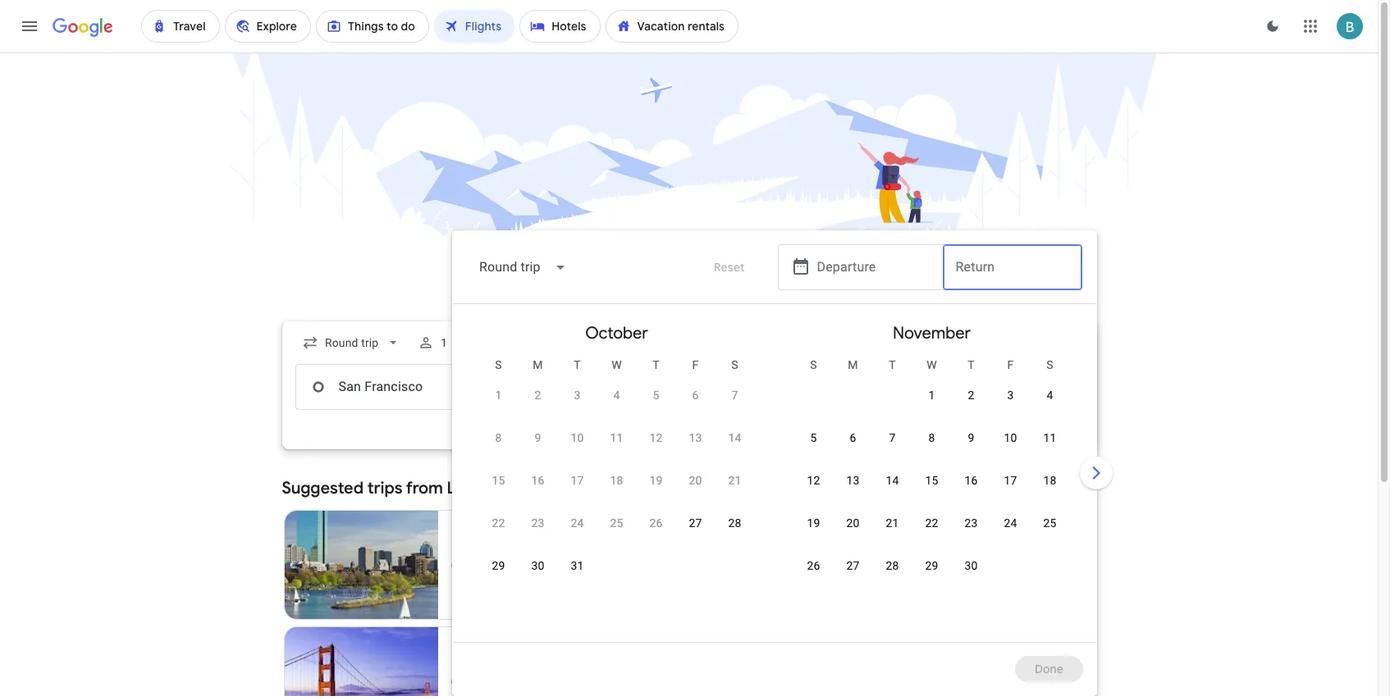 Task type: vqa. For each thing, say whether or not it's contained in the screenshot.
the 1269, inside BOOK WITH ITA AZ 611, AZ 1269, AZ 1264, AZ 610
no



Task type: describe. For each thing, give the bounding box(es) containing it.
1 horizontal spatial 19 button
[[794, 516, 834, 555]]

suggested
[[282, 479, 364, 499]]

1 30 button from the left
[[518, 558, 558, 598]]

trips
[[368, 479, 403, 499]]

november
[[893, 323, 971, 344]]

17 for tue, oct 17 element
[[571, 475, 584, 488]]

wed, nov 22 element
[[926, 516, 939, 532]]

25 for wed, oct 25 element
[[610, 517, 624, 530]]

20 – 28
[[475, 659, 515, 672]]

sun, oct 15 element
[[492, 473, 505, 489]]

2 8 button from the left
[[912, 430, 952, 470]]

thu, oct 19 element
[[650, 473, 663, 489]]

main menu image
[[20, 16, 39, 36]]

san francisco nov 20 – 28
[[452, 641, 537, 672]]

change appearance image
[[1254, 7, 1293, 46]]

nonstop
[[471, 559, 516, 572]]

20 for fri, oct 20 element
[[689, 475, 702, 488]]

fri, oct 20 element
[[689, 473, 702, 489]]

wed, nov 8 element
[[929, 430, 935, 447]]

sun, nov 26 element
[[807, 558, 821, 575]]

25 button inside october row group
[[597, 516, 637, 555]]

0 horizontal spatial 6 button
[[676, 387, 715, 427]]

3 t from the left
[[889, 359, 896, 372]]

tue, oct 3 element
[[574, 387, 581, 404]]

5 for 5 hr 21 min
[[526, 559, 533, 572]]

22 for wed, nov 22 element
[[926, 517, 939, 530]]

15 for wed, nov 15 element
[[926, 475, 939, 488]]

1 15 button from the left
[[479, 473, 518, 512]]

2 for november
[[968, 389, 975, 402]]

row containing 29
[[479, 551, 597, 598]]

3 button for october
[[558, 387, 597, 427]]

2 button for november
[[952, 387, 991, 427]]

2 t from the left
[[653, 359, 660, 372]]

mon, nov 20 element
[[847, 516, 860, 532]]

sun, nov 5 element
[[811, 430, 817, 447]]

1 vertical spatial 28 button
[[873, 558, 912, 598]]

8 for the wed, nov 8 element
[[929, 432, 935, 445]]

from
[[406, 479, 443, 499]]

0 horizontal spatial 14 button
[[715, 430, 755, 470]]

27 button inside october row group
[[676, 516, 715, 555]]

fri, oct 6 element
[[692, 387, 699, 404]]

27 button inside november row group
[[834, 558, 873, 598]]

explore for explore destinations
[[966, 482, 1006, 497]]

1 button for october
[[479, 387, 518, 427]]

4 button for october
[[597, 387, 637, 427]]

suggested trips from los angeles region
[[282, 470, 1096, 697]]

2 – 9
[[475, 543, 501, 556]]

1 horizontal spatial 13 button
[[834, 473, 873, 512]]

9 for thu, nov 9 element
[[968, 432, 975, 445]]

0 vertical spatial 5 button
[[637, 387, 676, 427]]

Departure text field
[[817, 365, 931, 410]]

25 button inside november row group
[[1031, 516, 1070, 555]]

fri, nov 24 element
[[1004, 516, 1018, 532]]

thu, nov 30 element
[[965, 558, 978, 575]]

explore destinations button
[[946, 476, 1096, 502]]

w for november
[[927, 359, 937, 372]]

1 8 button from the left
[[479, 430, 518, 470]]

2 30 button from the left
[[952, 558, 991, 598]]

1 horizontal spatial 5 button
[[794, 430, 834, 470]]

6 for mon, nov 6 element
[[850, 432, 857, 445]]

7 for tue, nov 7 element
[[889, 432, 896, 445]]

1 17 button from the left
[[558, 473, 597, 512]]

21 inside suggested trips from los angeles region
[[549, 559, 562, 572]]

wed, oct 18 element
[[610, 473, 624, 489]]

mon, oct 30 element
[[532, 558, 545, 575]]

boston
[[452, 525, 495, 541]]

0 vertical spatial 20 button
[[676, 473, 715, 512]]

16 button inside november row group
[[952, 473, 991, 512]]

nov
[[452, 659, 472, 672]]

11 for sat, nov 11 element
[[1044, 432, 1057, 445]]

6 for fri, oct 6 element
[[692, 389, 699, 402]]

8 for sun, oct 8 'element'
[[495, 432, 502, 445]]

1 inside popup button
[[441, 337, 447, 350]]

1 for november
[[929, 389, 935, 402]]

2 18 button from the left
[[1031, 473, 1070, 512]]

1 horizontal spatial 20 button
[[834, 516, 873, 555]]

0 vertical spatial 28 button
[[715, 516, 755, 555]]

1 button
[[411, 323, 477, 363]]

22 for the sun, oct 22 element
[[492, 517, 505, 530]]

0 vertical spatial 13 button
[[676, 430, 715, 470]]

27 for fri, oct 27 element
[[689, 517, 702, 530]]

thu, nov 9 element
[[968, 430, 975, 447]]

row containing 5
[[794, 423, 1070, 470]]

fri, oct 27 element
[[689, 516, 702, 532]]

1 22 button from the left
[[479, 516, 518, 555]]

13 for 'mon, nov 13' element
[[847, 475, 860, 488]]

15 button inside november row group
[[912, 473, 952, 512]]

10 for fri, nov 10 element
[[1004, 432, 1018, 445]]

28 for tue, nov 28 element
[[886, 560, 899, 573]]

wed, nov 1 element
[[929, 387, 935, 404]]

fri, oct 13 element
[[689, 430, 702, 447]]

26 for sun, nov 26 element
[[807, 560, 821, 573]]

20 for mon, nov 20 element
[[847, 517, 860, 530]]

1 horizontal spatial 14 button
[[873, 473, 912, 512]]

1 s from the left
[[495, 359, 502, 372]]

0 vertical spatial 7 button
[[715, 387, 755, 427]]

francisco
[[477, 641, 537, 658]]

sat, nov 18 element
[[1044, 473, 1057, 489]]

0 vertical spatial 26 button
[[637, 516, 676, 555]]

wed, oct 25 element
[[610, 516, 624, 532]]

4 s from the left
[[1047, 359, 1054, 372]]

1 for october
[[495, 389, 502, 402]]

tue, oct 24 element
[[571, 516, 584, 532]]

suggested trips from los angeles
[[282, 479, 538, 499]]

explore destinations
[[966, 482, 1077, 497]]

11 for wed, oct 11 element at left
[[610, 432, 624, 445]]

1 vertical spatial 12 button
[[794, 473, 834, 512]]

row containing 8
[[479, 423, 755, 470]]

12 for sun, nov 12 element
[[807, 475, 821, 488]]

mon, oct 2 element
[[535, 387, 541, 404]]

16 for "mon, oct 16" element
[[532, 475, 545, 488]]

5 for sun, nov 5 element
[[811, 432, 817, 445]]

Departure text field
[[817, 245, 931, 290]]

row containing 26
[[794, 551, 991, 598]]

1 10 button from the left
[[558, 430, 597, 470]]

row containing 19
[[794, 508, 1070, 555]]

tue, oct 10 element
[[571, 430, 584, 447]]

4 for november
[[1047, 389, 1054, 402]]

2 24 button from the left
[[991, 516, 1031, 555]]

5 hr 21 min
[[526, 559, 585, 572]]

hr
[[536, 559, 546, 572]]

9 for mon, oct 9 element
[[535, 432, 541, 445]]

1 horizontal spatial 21 button
[[873, 516, 912, 555]]

19 for thu, oct 19 element
[[650, 475, 663, 488]]

w for october
[[612, 359, 622, 372]]

Return text field
[[956, 245, 1069, 290]]



Task type: locate. For each thing, give the bounding box(es) containing it.
0 horizontal spatial 7 button
[[715, 387, 755, 427]]

27 inside november row group
[[847, 560, 860, 573]]

thu, nov 2 element
[[968, 387, 975, 404]]

7 inside october row group
[[732, 389, 738, 402]]

thu, oct 5 element
[[653, 387, 660, 404]]

1 11 from the left
[[610, 432, 624, 445]]

tue, oct 31 element
[[571, 558, 584, 575]]

grid
[[459, 311, 1090, 653]]

thu, nov 16 element
[[965, 473, 978, 489]]

18 for wed, oct 18 element
[[610, 475, 624, 488]]

27 button
[[676, 516, 715, 555], [834, 558, 873, 598]]

9 button up thu, nov 16 element
[[952, 430, 991, 470]]

m
[[533, 359, 543, 372], [848, 359, 858, 372]]

tue, nov 28 element
[[886, 558, 899, 575]]

0 horizontal spatial 19 button
[[637, 473, 676, 512]]

13 left tue, nov 14 'element'
[[847, 475, 860, 488]]

w
[[612, 359, 622, 372], [927, 359, 937, 372]]

30 button
[[518, 558, 558, 598], [952, 558, 991, 598]]

13 inside october row group
[[689, 432, 702, 445]]

0 horizontal spatial 3
[[574, 389, 581, 402]]

15 right los
[[492, 475, 505, 488]]

2 button up thu, nov 9 element
[[952, 387, 991, 427]]

1 30 from the left
[[532, 560, 545, 573]]

f
[[692, 359, 699, 372], [1008, 359, 1014, 372]]

explore inside suggested trips from los angeles region
[[966, 482, 1006, 497]]

28 right the mon, nov 27 element
[[886, 560, 899, 573]]

1 vertical spatial 14
[[886, 475, 899, 488]]

0 horizontal spatial 2 button
[[518, 387, 558, 427]]

2 m from the left
[[848, 359, 858, 372]]

12 for thu, oct 12 element
[[650, 432, 663, 445]]

0 vertical spatial 27
[[689, 517, 702, 530]]

1 25 from the left
[[610, 517, 624, 530]]

tue, nov 21 element
[[886, 516, 899, 532]]

f up fri, oct 6 element
[[692, 359, 699, 372]]

1 m from the left
[[533, 359, 543, 372]]

21 button
[[715, 473, 755, 512], [873, 516, 912, 555]]

29 button down the 2 – 9
[[479, 558, 518, 598]]

1 3 from the left
[[574, 389, 581, 402]]

1 17 from the left
[[571, 475, 584, 488]]

0 vertical spatial 28
[[729, 517, 742, 530]]

18 inside october row group
[[610, 475, 624, 488]]

1 horizontal spatial f
[[1008, 359, 1014, 372]]

29 for the wed, nov 29 element
[[926, 560, 939, 573]]

fri, nov 10 element
[[1004, 430, 1018, 447]]

16 inside october row group
[[532, 475, 545, 488]]

1 horizontal spatial 24 button
[[991, 516, 1031, 555]]

1 horizontal spatial 7 button
[[873, 430, 912, 470]]

1 18 from the left
[[610, 475, 624, 488]]

1 horizontal spatial 1
[[495, 389, 502, 402]]

min
[[565, 559, 585, 572]]

19 left mon, nov 20 element
[[807, 517, 821, 530]]

28 for sat, oct 28 element
[[729, 517, 742, 530]]

2 3 from the left
[[1008, 389, 1014, 402]]

22 button up nonstop
[[479, 516, 518, 555]]

0 horizontal spatial 21 button
[[715, 473, 755, 512]]

5 button up thu, oct 12 element
[[637, 387, 676, 427]]

4
[[614, 389, 620, 402], [1047, 389, 1054, 402]]

10 inside october row group
[[571, 432, 584, 445]]

1 horizontal spatial 25
[[1044, 517, 1057, 530]]

3 right thu, nov 2 element
[[1008, 389, 1014, 402]]

14 inside november row group
[[886, 475, 899, 488]]

14 inside october row group
[[729, 432, 742, 445]]

10 left sat, nov 11 element
[[1004, 432, 1018, 445]]

10 button
[[558, 430, 597, 470], [991, 430, 1031, 470]]

2 1 button from the left
[[912, 387, 952, 427]]

0 horizontal spatial 27
[[689, 517, 702, 530]]

24 button
[[558, 516, 597, 555], [991, 516, 1031, 555]]

29 down the 2 – 9
[[492, 560, 505, 573]]

t up thu, oct 5 element
[[653, 359, 660, 372]]

0 horizontal spatial 11
[[610, 432, 624, 445]]

2 horizontal spatial 1
[[929, 389, 935, 402]]

2 inside november row group
[[968, 389, 975, 402]]

2 9 button from the left
[[952, 430, 991, 470]]

22 inside november row group
[[926, 517, 939, 530]]

2 23 button from the left
[[952, 516, 991, 555]]

11 inside november row group
[[1044, 432, 1057, 445]]

mon, nov 6 element
[[850, 430, 857, 447]]

angeles
[[477, 479, 538, 499]]

1 horizontal spatial 2
[[968, 389, 975, 402]]

1 25 button from the left
[[597, 516, 637, 555]]

2 s from the left
[[732, 359, 739, 372]]

18 inside november row group
[[1044, 475, 1057, 488]]

15
[[492, 475, 505, 488], [926, 475, 939, 488]]

1 4 from the left
[[614, 389, 620, 402]]

13 left sat, oct 14 element
[[689, 432, 702, 445]]

8 button up the sun, oct 15 element
[[479, 430, 518, 470]]

1 button up the wed, nov 8 element
[[912, 387, 952, 427]]

7
[[732, 389, 738, 402], [889, 432, 896, 445]]

26
[[650, 517, 663, 530], [807, 560, 821, 573]]

None text field
[[295, 364, 527, 410]]

3 inside october row group
[[574, 389, 581, 402]]

12 button up sun, nov 19 element
[[794, 473, 834, 512]]

14 for tue, nov 14 'element'
[[886, 475, 899, 488]]

16 button
[[518, 473, 558, 512], [952, 473, 991, 512]]

9 inside november row group
[[968, 432, 975, 445]]

12 button
[[637, 430, 676, 470], [794, 473, 834, 512]]

1 t from the left
[[574, 359, 581, 372]]

15 inside november row group
[[926, 475, 939, 488]]

5 inside suggested trips from los angeles region
[[526, 559, 533, 572]]

20 left "tue, nov 21" element
[[847, 517, 860, 530]]

0 vertical spatial 5
[[653, 389, 660, 402]]

5 inside november row group
[[811, 432, 817, 445]]

sun, oct 1 element
[[495, 387, 502, 404]]

19 for sun, nov 19 element
[[807, 517, 821, 530]]

next image
[[1077, 454, 1116, 493]]

1 horizontal spatial 4
[[1047, 389, 1054, 402]]

2 25 from the left
[[1044, 517, 1057, 530]]

10 button up tue, oct 17 element
[[558, 430, 597, 470]]

29 inside october row group
[[492, 560, 505, 573]]

7 for sat, oct 7 element
[[732, 389, 738, 402]]

27
[[689, 517, 702, 530], [847, 560, 860, 573]]

sat, nov 4 element
[[1047, 387, 1054, 404]]

1 horizontal spatial 24
[[1004, 517, 1018, 530]]

4 for october
[[614, 389, 620, 402]]

1 horizontal spatial 21
[[729, 475, 742, 488]]

8 inside november row group
[[929, 432, 935, 445]]

10 for the tue, oct 10 element
[[571, 432, 584, 445]]

mon, oct 16 element
[[532, 473, 545, 489]]

m for november
[[848, 359, 858, 372]]

1 button up sun, oct 8 'element'
[[479, 387, 518, 427]]

24 right mon, oct 23 element
[[571, 517, 584, 530]]

16 for thu, nov 16 element
[[965, 475, 978, 488]]

25 inside october row group
[[610, 517, 624, 530]]

10 inside november row group
[[1004, 432, 1018, 445]]

0 vertical spatial 21 button
[[715, 473, 755, 512]]

30 button left min
[[518, 558, 558, 598]]

17 right "mon, oct 16" element
[[571, 475, 584, 488]]

2 10 from the left
[[1004, 432, 1018, 445]]

0 horizontal spatial 14
[[729, 432, 742, 445]]

2 22 button from the left
[[912, 516, 952, 555]]

san
[[452, 641, 474, 658]]

6 button up 'fri, oct 13' "element"
[[676, 387, 715, 427]]

21 button up sat, oct 28 element
[[715, 473, 755, 512]]

14 right 'fri, oct 13' "element"
[[729, 432, 742, 445]]

22 inside october row group
[[492, 517, 505, 530]]

2 11 from the left
[[1044, 432, 1057, 445]]

f up fri, nov 3 element
[[1008, 359, 1014, 372]]

2 15 from the left
[[926, 475, 939, 488]]

mon, nov 13 element
[[847, 473, 860, 489]]

2 9 from the left
[[968, 432, 975, 445]]

0 vertical spatial 6
[[692, 389, 699, 402]]

3
[[574, 389, 581, 402], [1008, 389, 1014, 402]]

17 inside october row group
[[571, 475, 584, 488]]

2 22 from the left
[[926, 517, 939, 530]]

october
[[585, 323, 648, 344]]

wed, oct 11 element
[[610, 430, 624, 447]]

0 horizontal spatial 10
[[571, 432, 584, 445]]

11 right fri, nov 10 element
[[1044, 432, 1057, 445]]

2 2 button from the left
[[952, 387, 991, 427]]

flights
[[622, 233, 756, 291]]

1 9 from the left
[[535, 432, 541, 445]]

5
[[653, 389, 660, 402], [811, 432, 817, 445], [526, 559, 533, 572]]

30 inside october row group
[[532, 560, 545, 573]]

boston dec 2 – 9
[[452, 525, 501, 556]]

23 button up thu, nov 30 element
[[952, 516, 991, 555]]

5 button
[[637, 387, 676, 427], [794, 430, 834, 470]]

2 4 from the left
[[1047, 389, 1054, 402]]

9 button up "mon, oct 16" element
[[518, 430, 558, 470]]

25 button
[[597, 516, 637, 555], [1031, 516, 1070, 555]]

6 inside row
[[850, 432, 857, 445]]

8 button up wed, nov 15 element
[[912, 430, 952, 470]]

0 horizontal spatial 13 button
[[676, 430, 715, 470]]

14 button up "tue, nov 21" element
[[873, 473, 912, 512]]

21 right fri, oct 20 element
[[729, 475, 742, 488]]

0 horizontal spatial 19
[[650, 475, 663, 488]]

27 inside october row group
[[689, 517, 702, 530]]

4 button
[[597, 387, 637, 427], [1031, 387, 1070, 427]]

2 vertical spatial 21
[[549, 559, 562, 572]]

2
[[535, 389, 541, 402], [968, 389, 975, 402]]

0 horizontal spatial 26
[[650, 517, 663, 530]]

17 button up fri, nov 24 element
[[991, 473, 1031, 512]]

1 3 button from the left
[[558, 387, 597, 427]]

19 button
[[637, 473, 676, 512], [794, 516, 834, 555]]

0 horizontal spatial 26 button
[[637, 516, 676, 555]]

sat, oct 14 element
[[729, 430, 742, 447]]

5 for thu, oct 5 element
[[653, 389, 660, 402]]

1 horizontal spatial 16
[[965, 475, 978, 488]]

18 right tue, oct 17 element
[[610, 475, 624, 488]]

25 button left thu, oct 26 element
[[597, 516, 637, 555]]

27 button left tue, nov 28 element
[[834, 558, 873, 598]]

1 29 from the left
[[492, 560, 505, 573]]

28
[[729, 517, 742, 530], [886, 560, 899, 573]]

mon, nov 27 element
[[847, 558, 860, 575]]

thu, nov 23 element
[[965, 516, 978, 532]]

1 horizontal spatial 23 button
[[952, 516, 991, 555]]

october row group
[[459, 311, 775, 636]]

1 2 button from the left
[[518, 387, 558, 427]]

21 for sat, oct 21 element
[[729, 475, 742, 488]]

2 17 from the left
[[1004, 475, 1018, 488]]

13 button
[[676, 430, 715, 470], [834, 473, 873, 512]]

m for october
[[533, 359, 543, 372]]

24 for fri, nov 24 element
[[1004, 517, 1018, 530]]

2 inside october row group
[[535, 389, 541, 402]]

21 inside october row group
[[729, 475, 742, 488]]

0 horizontal spatial 23 button
[[518, 516, 558, 555]]

11 button
[[597, 430, 637, 470], [1031, 430, 1070, 470]]

1 16 from the left
[[532, 475, 545, 488]]

0 horizontal spatial 12
[[650, 432, 663, 445]]

4 inside november row group
[[1047, 389, 1054, 402]]

None field
[[466, 248, 580, 287], [295, 328, 408, 358], [466, 248, 580, 287], [295, 328, 408, 358]]

2 30 from the left
[[965, 560, 978, 573]]

3 s from the left
[[810, 359, 817, 372]]

25 right tue, oct 24 element at the left
[[610, 517, 624, 530]]

w up the wed, oct 4 element
[[612, 359, 622, 372]]

1 horizontal spatial 3 button
[[991, 387, 1031, 427]]

20
[[689, 475, 702, 488], [847, 517, 860, 530]]

0 horizontal spatial 8
[[495, 432, 502, 445]]

2 23 from the left
[[965, 517, 978, 530]]

sun, nov 12 element
[[807, 473, 821, 489]]

sat, nov 25 element
[[1044, 516, 1057, 532]]

26 left the mon, nov 27 element
[[807, 560, 821, 573]]

14 right 'mon, nov 13' element
[[886, 475, 899, 488]]

1 18 button from the left
[[597, 473, 637, 512]]

3 for october
[[574, 389, 581, 402]]

24 inside november row group
[[1004, 517, 1018, 530]]

t up thu, nov 2 element
[[968, 359, 975, 372]]

2 button for october
[[518, 387, 558, 427]]

1 29 button from the left
[[479, 558, 518, 598]]

2 29 button from the left
[[912, 558, 952, 598]]

1 9 button from the left
[[518, 430, 558, 470]]

9 right the wed, nov 8 element
[[968, 432, 975, 445]]

1 horizontal spatial 25 button
[[1031, 516, 1070, 555]]

15 button
[[479, 473, 518, 512], [912, 473, 952, 512]]

0 horizontal spatial 10 button
[[558, 430, 597, 470]]

1 1 button from the left
[[479, 387, 518, 427]]

1 inside november row group
[[929, 389, 935, 402]]

0 vertical spatial 20
[[689, 475, 702, 488]]

row containing 12
[[794, 465, 1070, 512]]

wed, nov 29 element
[[926, 558, 939, 575]]

5 left fri, oct 6 element
[[653, 389, 660, 402]]

19 inside october row group
[[650, 475, 663, 488]]

2 f from the left
[[1008, 359, 1014, 372]]

8
[[495, 432, 502, 445], [929, 432, 935, 445]]

Flight search field
[[269, 231, 1116, 697]]

22 up the 2 – 9
[[492, 517, 505, 530]]

0 horizontal spatial 29 button
[[479, 558, 518, 598]]

18 button up sat, nov 25 element
[[1031, 473, 1070, 512]]

sat, nov 11 element
[[1044, 430, 1057, 447]]

23 button
[[518, 516, 558, 555], [952, 516, 991, 555]]

2 4 button from the left
[[1031, 387, 1070, 427]]

t
[[574, 359, 581, 372], [653, 359, 660, 372], [889, 359, 896, 372], [968, 359, 975, 372]]

explore inside "flight" search box
[[680, 441, 721, 456]]

29
[[492, 560, 505, 573], [926, 560, 939, 573]]

1 horizontal spatial 15
[[926, 475, 939, 488]]

fri, nov 17 element
[[1004, 473, 1018, 489]]

15 button up wed, nov 22 element
[[912, 473, 952, 512]]

4 inside october row group
[[614, 389, 620, 402]]

1 horizontal spatial 2 button
[[952, 387, 991, 427]]

14 button
[[715, 430, 755, 470], [873, 473, 912, 512]]

16 left tue, oct 17 element
[[532, 475, 545, 488]]

1 horizontal spatial 27
[[847, 560, 860, 573]]

f inside october row group
[[692, 359, 699, 372]]

6
[[692, 389, 699, 402], [850, 432, 857, 445]]

13 button up mon, nov 20 element
[[834, 473, 873, 512]]

16
[[532, 475, 545, 488], [965, 475, 978, 488]]

2 24 from the left
[[1004, 517, 1018, 530]]

0 horizontal spatial 4 button
[[597, 387, 637, 427]]

s up sun, nov 5 element
[[810, 359, 817, 372]]

29 for the sun, oct 29 element
[[492, 560, 505, 573]]

22
[[492, 517, 505, 530], [926, 517, 939, 530]]

3 button up fri, nov 10 element
[[991, 387, 1031, 427]]

19 left fri, oct 20 element
[[650, 475, 663, 488]]

28 inside october row group
[[729, 517, 742, 530]]

w inside november row group
[[927, 359, 937, 372]]

1 vertical spatial 6
[[850, 432, 857, 445]]

2 16 from the left
[[965, 475, 978, 488]]

20 inside november row group
[[847, 517, 860, 530]]

los
[[447, 479, 473, 499]]

24 for tue, oct 24 element at the left
[[571, 517, 584, 530]]

explore button
[[644, 432, 734, 465]]

21 for "tue, nov 21" element
[[886, 517, 899, 530]]

23 for thu, nov 23 element at the bottom
[[965, 517, 978, 530]]

0 vertical spatial 14 button
[[715, 430, 755, 470]]

1 vertical spatial 21
[[886, 517, 899, 530]]

explore
[[680, 441, 721, 456], [966, 482, 1006, 497]]

18
[[610, 475, 624, 488], [1044, 475, 1057, 488]]

25 inside november row group
[[1044, 517, 1057, 530]]

14 button up sat, oct 21 element
[[715, 430, 755, 470]]

2 3 button from the left
[[991, 387, 1031, 427]]

w inside october row group
[[612, 359, 622, 372]]

none text field inside "flight" search box
[[295, 364, 527, 410]]

8 button
[[479, 430, 518, 470], [912, 430, 952, 470]]

21 inside november row group
[[886, 517, 899, 530]]

2 left fri, nov 3 element
[[968, 389, 975, 402]]

16 button up mon, oct 23 element
[[518, 473, 558, 512]]

23
[[532, 517, 545, 530], [965, 517, 978, 530]]

1 horizontal spatial 19
[[807, 517, 821, 530]]

21 right mon, nov 20 element
[[886, 517, 899, 530]]

1 16 button from the left
[[518, 473, 558, 512]]

0 horizontal spatial explore
[[680, 441, 721, 456]]

25
[[610, 517, 624, 530], [1044, 517, 1057, 530]]

7 button up sat, oct 14 element
[[715, 387, 755, 427]]

9
[[535, 432, 541, 445], [968, 432, 975, 445]]

1 inside october row group
[[495, 389, 502, 402]]

s up sat, oct 7 element
[[732, 359, 739, 372]]

31 button
[[558, 558, 597, 598]]

1 10 from the left
[[571, 432, 584, 445]]

0 horizontal spatial 22
[[492, 517, 505, 530]]

1 24 button from the left
[[558, 516, 597, 555]]

15 inside october row group
[[492, 475, 505, 488]]

1 horizontal spatial 17 button
[[991, 473, 1031, 512]]

9 button
[[518, 430, 558, 470], [952, 430, 991, 470]]

2 16 button from the left
[[952, 473, 991, 512]]

m inside row group
[[848, 359, 858, 372]]

20 button
[[676, 473, 715, 512], [834, 516, 873, 555]]

27 for the mon, nov 27 element
[[847, 560, 860, 573]]

s
[[495, 359, 502, 372], [732, 359, 739, 372], [810, 359, 817, 372], [1047, 359, 1054, 372]]

28 button
[[715, 516, 755, 555], [873, 558, 912, 598]]

18 for sat, nov 18 element at the right of the page
[[1044, 475, 1057, 488]]

1 vertical spatial 19 button
[[794, 516, 834, 555]]

23 for mon, oct 23 element
[[532, 517, 545, 530]]

30 for thu, nov 30 element
[[965, 560, 978, 573]]

Return text field
[[956, 365, 1069, 410]]

25 button right fri, nov 24 element
[[1031, 516, 1070, 555]]

28 inside november row group
[[886, 560, 899, 573]]

18 button up wed, oct 25 element
[[597, 473, 637, 512]]

1 vertical spatial 12
[[807, 475, 821, 488]]

thu, oct 26 element
[[650, 516, 663, 532]]

0 horizontal spatial 1 button
[[479, 387, 518, 427]]

15 button up the sun, oct 22 element
[[479, 473, 518, 512]]

explore for explore
[[680, 441, 721, 456]]

sun, nov 19 element
[[807, 516, 821, 532]]

2 2 from the left
[[968, 389, 975, 402]]

november row group
[[775, 311, 1090, 636]]

fri, nov 3 element
[[1008, 387, 1014, 404]]

26 inside november row group
[[807, 560, 821, 573]]

21
[[729, 475, 742, 488], [886, 517, 899, 530], [549, 559, 562, 572]]

1
[[441, 337, 447, 350], [495, 389, 502, 402], [929, 389, 935, 402]]

22 button
[[479, 516, 518, 555], [912, 516, 952, 555]]

wed, nov 15 element
[[926, 473, 939, 489]]

10
[[571, 432, 584, 445], [1004, 432, 1018, 445]]

26 right wed, oct 25 element
[[650, 517, 663, 530]]

row containing 22
[[479, 508, 755, 555]]

30 for mon, oct 30 element on the left of the page
[[532, 560, 545, 573]]

18 button
[[597, 473, 637, 512], [1031, 473, 1070, 512]]

8 right tue, nov 7 element
[[929, 432, 935, 445]]

0 horizontal spatial 11 button
[[597, 430, 637, 470]]

30 right the wed, nov 29 element
[[965, 560, 978, 573]]

tue, oct 17 element
[[571, 473, 584, 489]]

23 inside october row group
[[532, 517, 545, 530]]

28 button right the mon, nov 27 element
[[873, 558, 912, 598]]

1 vertical spatial 26
[[807, 560, 821, 573]]

17 button
[[558, 473, 597, 512], [991, 473, 1031, 512]]

f for october
[[692, 359, 699, 372]]

mon, oct 23 element
[[532, 516, 545, 532]]

1 4 button from the left
[[597, 387, 637, 427]]

f inside november row group
[[1008, 359, 1014, 372]]

26 inside october row group
[[650, 517, 663, 530]]

1 f from the left
[[692, 359, 699, 372]]

25 down 'destinations'
[[1044, 517, 1057, 530]]

27 button right thu, oct 26 element
[[676, 516, 715, 555]]

s up sun, oct 1 element
[[495, 359, 502, 372]]

sun, oct 22 element
[[492, 516, 505, 532]]

1 w from the left
[[612, 359, 622, 372]]

24 inside october row group
[[571, 517, 584, 530]]

2 17 button from the left
[[991, 473, 1031, 512]]

0 horizontal spatial 17
[[571, 475, 584, 488]]

20 inside october row group
[[689, 475, 702, 488]]

0 vertical spatial 7
[[732, 389, 738, 402]]

2 29 from the left
[[926, 560, 939, 573]]

1 horizontal spatial 12
[[807, 475, 821, 488]]

1 horizontal spatial 18 button
[[1031, 473, 1070, 512]]

0 vertical spatial 21
[[729, 475, 742, 488]]

26 button
[[637, 516, 676, 555], [794, 558, 834, 598]]

25 for sat, nov 25 element
[[1044, 517, 1057, 530]]

2 vertical spatial 5
[[526, 559, 533, 572]]

7 right fri, oct 6 element
[[732, 389, 738, 402]]

sun, oct 29 element
[[492, 558, 505, 575]]

0 horizontal spatial 27 button
[[676, 516, 715, 555]]

m up the mon, oct 2 element on the left of the page
[[533, 359, 543, 372]]

1 horizontal spatial 6
[[850, 432, 857, 445]]

1 horizontal spatial m
[[848, 359, 858, 372]]

9 inside october row group
[[535, 432, 541, 445]]

11
[[610, 432, 624, 445], [1044, 432, 1057, 445]]

20 button up fri, oct 27 element
[[676, 473, 715, 512]]

t down the november
[[889, 359, 896, 372]]

15 for the sun, oct 15 element
[[492, 475, 505, 488]]

2 w from the left
[[927, 359, 937, 372]]

1 23 from the left
[[532, 517, 545, 530]]

wed, oct 4 element
[[614, 387, 620, 404]]

1 horizontal spatial 6 button
[[834, 430, 873, 470]]

28 right fri, oct 27 element
[[729, 517, 742, 530]]

1 11 button from the left
[[597, 430, 637, 470]]

13
[[689, 432, 702, 445], [847, 475, 860, 488]]

0 horizontal spatial 24
[[571, 517, 584, 530]]

grid inside "flight" search box
[[459, 311, 1090, 653]]

1 horizontal spatial 4 button
[[1031, 387, 1070, 427]]

30
[[532, 560, 545, 573], [965, 560, 978, 573]]

s up sat, nov 4 element
[[1047, 359, 1054, 372]]

2 18 from the left
[[1044, 475, 1057, 488]]

11 button inside october row group
[[597, 430, 637, 470]]

17
[[571, 475, 584, 488], [1004, 475, 1018, 488]]

w up wed, nov 1 element
[[927, 359, 937, 372]]

16 button up thu, nov 23 element at the bottom
[[952, 473, 991, 512]]

row
[[479, 374, 755, 427], [912, 374, 1070, 427], [479, 423, 755, 470], [794, 423, 1070, 470], [479, 465, 755, 512], [794, 465, 1070, 512], [479, 508, 755, 555], [794, 508, 1070, 555], [479, 551, 597, 598], [794, 551, 991, 598]]

explore up fri, oct 20 element
[[680, 441, 721, 456]]

0 horizontal spatial 28 button
[[715, 516, 755, 555]]

0 horizontal spatial 15 button
[[479, 473, 518, 512]]

dec
[[452, 543, 472, 556]]

tue, nov 7 element
[[889, 430, 896, 447]]

1 24 from the left
[[571, 517, 584, 530]]

3 button for november
[[991, 387, 1031, 427]]

19
[[650, 475, 663, 488], [807, 517, 821, 530]]

13 inside november row group
[[847, 475, 860, 488]]

7 inside november row group
[[889, 432, 896, 445]]

22 left thu, nov 23 element at the bottom
[[926, 517, 939, 530]]

29 button
[[479, 558, 518, 598], [912, 558, 952, 598]]

5 inside october row group
[[653, 389, 660, 402]]

0 horizontal spatial 6
[[692, 389, 699, 402]]

1 vertical spatial 7 button
[[873, 430, 912, 470]]

0 vertical spatial 27 button
[[676, 516, 715, 555]]

17 for fri, nov 17 element
[[1004, 475, 1018, 488]]

8 left mon, oct 9 element
[[495, 432, 502, 445]]

1 horizontal spatial 26 button
[[794, 558, 834, 598]]

1 horizontal spatial w
[[927, 359, 937, 372]]

19 button up thu, oct 26 element
[[637, 473, 676, 512]]

6 button up 'mon, nov 13' element
[[834, 430, 873, 470]]

2 11 button from the left
[[1031, 430, 1070, 470]]

6 button
[[676, 387, 715, 427], [834, 430, 873, 470]]

2 8 from the left
[[929, 432, 935, 445]]

14 for sat, oct 14 element
[[729, 432, 742, 445]]

0 horizontal spatial 12 button
[[637, 430, 676, 470]]

f for november
[[1008, 359, 1014, 372]]

1 vertical spatial 14 button
[[873, 473, 912, 512]]

12 inside october row group
[[650, 432, 663, 445]]

0 horizontal spatial 17 button
[[558, 473, 597, 512]]

destinations
[[1009, 482, 1077, 497]]

0 horizontal spatial 16
[[532, 475, 545, 488]]

2 15 button from the left
[[912, 473, 952, 512]]

22 button up the wed, nov 29 element
[[912, 516, 952, 555]]

14
[[729, 432, 742, 445], [886, 475, 899, 488]]

1 button
[[479, 387, 518, 427], [912, 387, 952, 427]]

29 inside november row group
[[926, 560, 939, 573]]

1 15 from the left
[[492, 475, 505, 488]]

5 left hr
[[526, 559, 533, 572]]

sat, oct 21 element
[[729, 473, 742, 489]]

13 button up fri, oct 20 element
[[676, 430, 715, 470]]

1 8 from the left
[[495, 432, 502, 445]]

29 button right tue, nov 28 element
[[912, 558, 952, 598]]

11 inside october row group
[[610, 432, 624, 445]]

19 inside november row group
[[807, 517, 821, 530]]

0 vertical spatial 12 button
[[637, 430, 676, 470]]

1 vertical spatial explore
[[966, 482, 1006, 497]]

0 horizontal spatial 16 button
[[518, 473, 558, 512]]

4 button for november
[[1031, 387, 1070, 427]]

23 inside november row group
[[965, 517, 978, 530]]

31
[[571, 560, 584, 573]]

1 vertical spatial 27
[[847, 560, 860, 573]]

23 left fri, nov 24 element
[[965, 517, 978, 530]]

2 for october
[[535, 389, 541, 402]]

1 2 from the left
[[535, 389, 541, 402]]

24 button right thu, nov 23 element at the bottom
[[991, 516, 1031, 555]]

grid containing october
[[459, 311, 1090, 653]]

0 horizontal spatial 22 button
[[479, 516, 518, 555]]

3 left the wed, oct 4 element
[[574, 389, 581, 402]]

4 right tue, oct 3 element
[[614, 389, 620, 402]]

1 horizontal spatial 28 button
[[873, 558, 912, 598]]

3 for november
[[1008, 389, 1014, 402]]

27 right thu, oct 26 element
[[689, 517, 702, 530]]

29 right tue, nov 28 element
[[926, 560, 939, 573]]

17 inside november row group
[[1004, 475, 1018, 488]]

3 button
[[558, 387, 597, 427], [991, 387, 1031, 427]]

18 right fri, nov 17 element
[[1044, 475, 1057, 488]]

1 button for november
[[912, 387, 952, 427]]

1 vertical spatial 6 button
[[834, 430, 873, 470]]

1 23 button from the left
[[518, 516, 558, 555]]

11 right the tue, oct 10 element
[[610, 432, 624, 445]]

16 inside november row group
[[965, 475, 978, 488]]

26 for thu, oct 26 element
[[650, 517, 663, 530]]

4 t from the left
[[968, 359, 975, 372]]

t up tue, oct 3 element
[[574, 359, 581, 372]]

16 button inside october row group
[[518, 473, 558, 512]]

8 inside october row group
[[495, 432, 502, 445]]

tue, nov 14 element
[[886, 473, 899, 489]]

6 inside october row group
[[692, 389, 699, 402]]

9 left the tue, oct 10 element
[[535, 432, 541, 445]]

m inside october row group
[[533, 359, 543, 372]]

1 horizontal spatial 26
[[807, 560, 821, 573]]

sun, oct 8 element
[[495, 430, 502, 447]]

11 button up sat, nov 18 element at the right of the page
[[1031, 430, 1070, 470]]

0 vertical spatial 13
[[689, 432, 702, 445]]

mon, oct 9 element
[[535, 430, 541, 447]]

28 button right fri, oct 27 element
[[715, 516, 755, 555]]

1 horizontal spatial 9 button
[[952, 430, 991, 470]]

sat, oct 28 element
[[729, 516, 742, 532]]

11 button inside november row group
[[1031, 430, 1070, 470]]

0 horizontal spatial w
[[612, 359, 622, 372]]

3 inside november row group
[[1008, 389, 1014, 402]]

2 button
[[518, 387, 558, 427], [952, 387, 991, 427]]

0 horizontal spatial 3 button
[[558, 387, 597, 427]]

row containing 15
[[479, 465, 755, 512]]

2 10 button from the left
[[991, 430, 1031, 470]]

2 25 button from the left
[[1031, 516, 1070, 555]]

1 22 from the left
[[492, 517, 505, 530]]

0 horizontal spatial 24 button
[[558, 516, 597, 555]]

12
[[650, 432, 663, 445], [807, 475, 821, 488]]

sat, oct 7 element
[[732, 387, 738, 404]]

23 button up hr
[[518, 516, 558, 555]]

2 horizontal spatial 21
[[886, 517, 899, 530]]

1 horizontal spatial 11 button
[[1031, 430, 1070, 470]]

12 inside november row group
[[807, 475, 821, 488]]

5 button up sun, nov 12 element
[[794, 430, 834, 470]]

24
[[571, 517, 584, 530], [1004, 517, 1018, 530]]

13 for 'fri, oct 13' "element"
[[689, 432, 702, 445]]

thu, oct 12 element
[[650, 430, 663, 447]]

7 button
[[715, 387, 755, 427], [873, 430, 912, 470]]

30 inside november row group
[[965, 560, 978, 573]]

1 vertical spatial 21 button
[[873, 516, 912, 555]]

1 vertical spatial 5
[[811, 432, 817, 445]]



